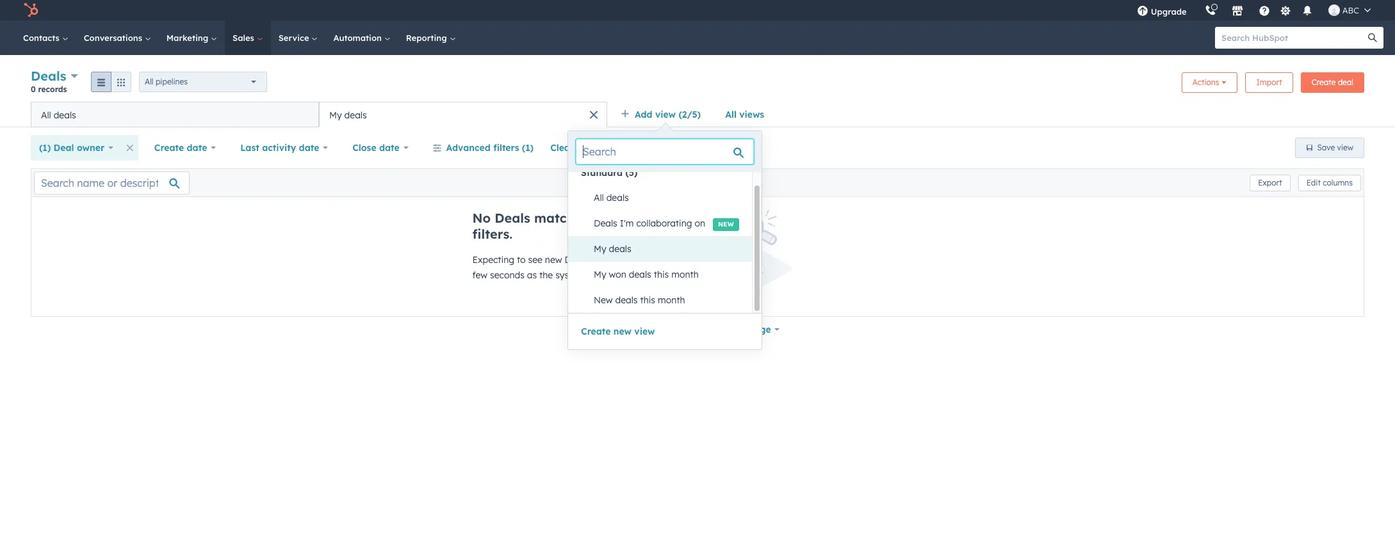 Task type: describe. For each thing, give the bounding box(es) containing it.
contacts
[[23, 33, 62, 43]]

expecting to see new deals? try again in a few seconds as the system catches up.
[[473, 254, 653, 281]]

expecting
[[473, 254, 515, 266]]

Search name or description search field
[[34, 171, 190, 194]]

deals up close
[[344, 109, 367, 121]]

my won deals this month
[[594, 269, 699, 281]]

(1) deal owner
[[39, 142, 104, 154]]

Search search field
[[576, 139, 754, 165]]

upgrade
[[1151, 6, 1187, 17]]

advanced
[[446, 142, 491, 154]]

0 records
[[31, 85, 67, 94]]

views
[[739, 109, 764, 120]]

no deals match the current filters.
[[473, 210, 650, 242]]

create deal
[[1312, 77, 1354, 87]]

marketing link
[[159, 21, 225, 55]]

filters
[[493, 142, 519, 154]]

as
[[527, 270, 537, 281]]

system
[[556, 270, 585, 281]]

contacts link
[[15, 21, 76, 55]]

advanced filters (1)
[[446, 142, 534, 154]]

create for create new view
[[581, 326, 611, 338]]

pagination navigation
[[607, 322, 709, 339]]

clear all button
[[542, 135, 597, 161]]

last
[[240, 142, 259, 154]]

advanced filters (1) button
[[424, 135, 542, 161]]

settings link
[[1278, 4, 1294, 17]]

all for "all views" "link"
[[725, 109, 737, 120]]

a
[[647, 254, 653, 266]]

notifications button
[[1297, 0, 1318, 21]]

catches
[[588, 270, 621, 281]]

date for create date
[[187, 142, 207, 154]]

last activity date
[[240, 142, 319, 154]]

deals up current
[[606, 192, 629, 204]]

settings image
[[1280, 5, 1292, 17]]

1 vertical spatial my
[[594, 243, 607, 255]]

close date button
[[344, 135, 417, 161]]

marketplaces image
[[1232, 6, 1243, 17]]

edit columns
[[1307, 178, 1353, 187]]

clear
[[550, 142, 574, 154]]

all inside "popup button"
[[145, 77, 153, 86]]

automation
[[333, 33, 384, 43]]

actions button
[[1182, 72, 1238, 93]]

help button
[[1254, 0, 1275, 21]]

in
[[637, 254, 645, 266]]

per
[[731, 324, 746, 336]]

my inside my won deals this month button
[[594, 269, 607, 281]]

create for create deal
[[1312, 77, 1336, 87]]

new deals this month button
[[581, 288, 752, 313]]

add view (2/5)
[[635, 109, 701, 120]]

conversations link
[[76, 21, 159, 55]]

import
[[1257, 77, 1282, 87]]

all views
[[725, 109, 764, 120]]

standard (5) button
[[568, 162, 752, 184]]

save view button
[[1295, 138, 1365, 158]]

up.
[[623, 270, 636, 281]]

view for add
[[655, 109, 676, 120]]

calling icon button
[[1200, 2, 1222, 19]]

hubspot image
[[23, 3, 38, 18]]

few
[[473, 270, 488, 281]]

no
[[473, 210, 491, 226]]

new inside expecting to see new deals? try again in a few seconds as the system catches up.
[[545, 254, 562, 266]]

edit columns button
[[1298, 175, 1361, 191]]

service link
[[271, 21, 326, 55]]

deal
[[1338, 77, 1354, 87]]

notifications image
[[1302, 6, 1313, 17]]

0
[[31, 85, 36, 94]]

deal
[[54, 142, 74, 154]]

current
[[603, 210, 650, 226]]

page
[[748, 324, 771, 336]]

deals right try
[[609, 243, 632, 255]]

create deal button
[[1301, 72, 1365, 93]]

date inside last activity date popup button
[[299, 142, 319, 154]]

month inside button
[[672, 269, 699, 281]]

edit
[[1307, 178, 1321, 187]]

create new view button
[[581, 324, 655, 340]]

25 per page button
[[709, 317, 788, 343]]

abc button
[[1321, 0, 1379, 21]]

all pipelines button
[[139, 71, 267, 92]]

abc
[[1343, 5, 1360, 15]]

try
[[595, 254, 608, 266]]

standard (5)
[[581, 167, 638, 179]]

25 per page
[[718, 324, 771, 336]]

marketing
[[166, 33, 211, 43]]

again
[[610, 254, 635, 266]]

Search HubSpot search field
[[1215, 27, 1372, 49]]

to
[[517, 254, 526, 266]]

create date
[[154, 142, 207, 154]]

columns
[[1323, 178, 1353, 187]]



Task type: vqa. For each thing, say whether or not it's contained in the screenshot.
Create within the button
yes



Task type: locate. For each thing, give the bounding box(es) containing it.
new
[[594, 295, 613, 306]]

group
[[91, 71, 131, 92]]

all deals down records
[[41, 109, 76, 121]]

my deals
[[329, 109, 367, 121], [594, 243, 632, 255]]

marketplaces button
[[1224, 0, 1251, 21]]

reporting link
[[398, 21, 464, 55]]

0 vertical spatial all deals
[[41, 109, 76, 121]]

deals down in
[[629, 269, 651, 281]]

1 vertical spatial all deals button
[[581, 185, 752, 211]]

1 date from the left
[[187, 142, 207, 154]]

sales link
[[225, 21, 271, 55]]

the right match in the left of the page
[[579, 210, 599, 226]]

0 horizontal spatial the
[[540, 270, 553, 281]]

this inside button
[[654, 269, 669, 281]]

new inside button
[[614, 326, 632, 338]]

all views link
[[717, 102, 773, 127]]

my up last activity date popup button
[[329, 109, 342, 121]]

this
[[654, 269, 669, 281], [640, 295, 655, 306]]

1 (1) from the left
[[39, 142, 51, 154]]

all for all deals button to the bottom
[[594, 192, 604, 204]]

won
[[609, 269, 626, 281]]

import button
[[1246, 72, 1293, 93]]

2 vertical spatial view
[[634, 326, 655, 338]]

deals
[[31, 68, 66, 84], [495, 210, 530, 226], [594, 218, 617, 229]]

date inside create date popup button
[[187, 142, 207, 154]]

0 horizontal spatial deals
[[31, 68, 66, 84]]

create inside button
[[1312, 77, 1336, 87]]

my deals button up advanced
[[319, 102, 607, 127]]

my
[[329, 109, 342, 121], [594, 243, 607, 255], [594, 269, 607, 281]]

this inside button
[[640, 295, 655, 306]]

0 horizontal spatial (1)
[[39, 142, 51, 154]]

view for save
[[1337, 143, 1354, 152]]

1 vertical spatial new
[[545, 254, 562, 266]]

all
[[145, 77, 153, 86], [725, 109, 737, 120], [41, 109, 51, 121], [577, 142, 588, 154], [594, 192, 604, 204]]

month
[[672, 269, 699, 281], [658, 295, 685, 306]]

date right the 'activity'
[[299, 142, 319, 154]]

all deals
[[41, 109, 76, 121], [594, 192, 629, 204]]

sales
[[233, 33, 257, 43]]

match
[[534, 210, 575, 226]]

1 vertical spatial all deals
[[594, 192, 629, 204]]

search button
[[1362, 27, 1384, 49]]

1 vertical spatial view
[[1337, 143, 1354, 152]]

all right clear
[[577, 142, 588, 154]]

save
[[1318, 143, 1335, 152]]

standard
[[581, 167, 623, 179]]

add
[[635, 109, 653, 120]]

my right deals?
[[594, 243, 607, 255]]

all deals button down the pipelines
[[31, 102, 319, 127]]

the right as
[[540, 270, 553, 281]]

all deals down standard (5)
[[594, 192, 629, 204]]

upgrade image
[[1137, 6, 1149, 17]]

the
[[579, 210, 599, 226], [540, 270, 553, 281]]

add view (2/5) button
[[612, 102, 717, 127]]

1 horizontal spatial the
[[579, 210, 599, 226]]

(1) inside button
[[522, 142, 534, 154]]

2 vertical spatial new
[[614, 326, 632, 338]]

2 date from the left
[[299, 142, 319, 154]]

(2/5)
[[679, 109, 701, 120]]

deals inside no deals match the current filters.
[[495, 210, 530, 226]]

all left the pipelines
[[145, 77, 153, 86]]

menu containing abc
[[1128, 0, 1380, 21]]

deals down records
[[54, 109, 76, 121]]

close date
[[352, 142, 400, 154]]

1 horizontal spatial all deals button
[[581, 185, 752, 211]]

date right close
[[379, 142, 400, 154]]

1 horizontal spatial all deals
[[594, 192, 629, 204]]

create inside popup button
[[154, 142, 184, 154]]

create for create date
[[154, 142, 184, 154]]

my deals button
[[319, 102, 607, 127], [581, 236, 752, 262]]

group inside the deals banner
[[91, 71, 131, 92]]

all deals button
[[31, 102, 319, 127], [581, 185, 752, 211]]

reporting
[[406, 33, 449, 43]]

month inside button
[[658, 295, 685, 306]]

deals right new
[[615, 295, 638, 306]]

0 horizontal spatial date
[[187, 142, 207, 154]]

1 vertical spatial create
[[154, 142, 184, 154]]

0 vertical spatial my deals button
[[319, 102, 607, 127]]

view inside dropdown button
[[655, 109, 676, 120]]

new
[[718, 220, 734, 229], [545, 254, 562, 266], [614, 326, 632, 338]]

this down my won deals this month
[[640, 295, 655, 306]]

clear all
[[550, 142, 588, 154]]

deals left "i'm"
[[594, 218, 617, 229]]

my deals up close
[[329, 109, 367, 121]]

pipelines
[[156, 77, 188, 86]]

1 vertical spatial the
[[540, 270, 553, 281]]

my deals up won on the bottom of page
[[594, 243, 632, 255]]

deals inside button
[[629, 269, 651, 281]]

2 horizontal spatial new
[[718, 220, 734, 229]]

the inside expecting to see new deals? try again in a few seconds as the system catches up.
[[540, 270, 553, 281]]

1 horizontal spatial date
[[299, 142, 319, 154]]

(1) deal owner button
[[31, 135, 122, 161]]

deals?
[[565, 254, 593, 266]]

2 vertical spatial create
[[581, 326, 611, 338]]

records
[[38, 85, 67, 94]]

all inside "link"
[[725, 109, 737, 120]]

date for close date
[[379, 142, 400, 154]]

i'm
[[620, 218, 634, 229]]

2 horizontal spatial deals
[[594, 218, 617, 229]]

1 horizontal spatial my deals
[[594, 243, 632, 255]]

deals up 0 records
[[31, 68, 66, 84]]

date left last
[[187, 142, 207, 154]]

month up new deals this month button
[[672, 269, 699, 281]]

create
[[1312, 77, 1336, 87], [154, 142, 184, 154], [581, 326, 611, 338]]

deals button
[[31, 67, 78, 85]]

actions
[[1193, 77, 1220, 87]]

see
[[528, 254, 543, 266]]

save view
[[1318, 143, 1354, 152]]

deals right no
[[495, 210, 530, 226]]

create new view
[[581, 326, 655, 338]]

2 horizontal spatial date
[[379, 142, 400, 154]]

all deals button up collaborating
[[581, 185, 752, 211]]

collaborating
[[636, 218, 692, 229]]

1 vertical spatial my deals button
[[581, 236, 752, 262]]

0 horizontal spatial my deals
[[329, 109, 367, 121]]

deals for deals
[[31, 68, 66, 84]]

0 vertical spatial view
[[655, 109, 676, 120]]

date inside close date popup button
[[379, 142, 400, 154]]

1 vertical spatial my deals
[[594, 243, 632, 255]]

0 vertical spatial my deals
[[329, 109, 367, 121]]

deals banner
[[31, 67, 1365, 102]]

last activity date button
[[232, 135, 336, 161]]

my down try
[[594, 269, 607, 281]]

deals for deals i'm collaborating on
[[594, 218, 617, 229]]

deals i'm collaborating on
[[594, 218, 705, 229]]

owner
[[77, 142, 104, 154]]

my won deals this month button
[[581, 262, 752, 288]]

(1) inside popup button
[[39, 142, 51, 154]]

export
[[1258, 178, 1282, 187]]

automation link
[[326, 21, 398, 55]]

my deals button down collaborating
[[581, 236, 752, 262]]

1 horizontal spatial deals
[[495, 210, 530, 226]]

1 horizontal spatial create
[[581, 326, 611, 338]]

0 vertical spatial new
[[718, 220, 734, 229]]

hubspot link
[[15, 3, 48, 18]]

month down my won deals this month button
[[658, 295, 685, 306]]

(1)
[[39, 142, 51, 154], [522, 142, 534, 154]]

0 vertical spatial month
[[672, 269, 699, 281]]

close
[[352, 142, 376, 154]]

create date button
[[146, 135, 224, 161]]

this up new deals this month button
[[654, 269, 669, 281]]

conversations
[[84, 33, 145, 43]]

0 vertical spatial all deals button
[[31, 102, 319, 127]]

service
[[278, 33, 312, 43]]

help image
[[1259, 6, 1270, 17]]

search image
[[1368, 33, 1377, 42]]

deals inside popup button
[[31, 68, 66, 84]]

prev
[[631, 324, 652, 336]]

(1) right "filters"
[[522, 142, 534, 154]]

all for all deals button to the left
[[41, 109, 51, 121]]

(5)
[[626, 167, 638, 179]]

brad klo image
[[1329, 4, 1340, 16]]

new deals this month
[[594, 295, 685, 306]]

all left the views
[[725, 109, 737, 120]]

0 vertical spatial create
[[1312, 77, 1336, 87]]

0 vertical spatial this
[[654, 269, 669, 281]]

deals
[[54, 109, 76, 121], [344, 109, 367, 121], [606, 192, 629, 204], [609, 243, 632, 255], [629, 269, 651, 281], [615, 295, 638, 306]]

create inside button
[[581, 326, 611, 338]]

2 (1) from the left
[[522, 142, 534, 154]]

the inside no deals match the current filters.
[[579, 210, 599, 226]]

0 vertical spatial the
[[579, 210, 599, 226]]

on
[[695, 218, 705, 229]]

(1) left the deal
[[39, 142, 51, 154]]

all down "standard"
[[594, 192, 604, 204]]

all down 0 records
[[41, 109, 51, 121]]

1 horizontal spatial (1)
[[522, 142, 534, 154]]

1 vertical spatial this
[[640, 295, 655, 306]]

1 horizontal spatial new
[[614, 326, 632, 338]]

0 vertical spatial my
[[329, 109, 342, 121]]

calling icon image
[[1205, 5, 1216, 17]]

export button
[[1250, 175, 1291, 191]]

prev button
[[607, 322, 656, 339]]

all deals for all deals button to the left
[[41, 109, 76, 121]]

2 vertical spatial my
[[594, 269, 607, 281]]

0 horizontal spatial new
[[545, 254, 562, 266]]

0 horizontal spatial all deals
[[41, 109, 76, 121]]

0 horizontal spatial create
[[154, 142, 184, 154]]

0 horizontal spatial all deals button
[[31, 102, 319, 127]]

3 date from the left
[[379, 142, 400, 154]]

2 horizontal spatial create
[[1312, 77, 1336, 87]]

menu
[[1128, 0, 1380, 21]]

all deals for all deals button to the bottom
[[594, 192, 629, 204]]

1 vertical spatial month
[[658, 295, 685, 306]]



